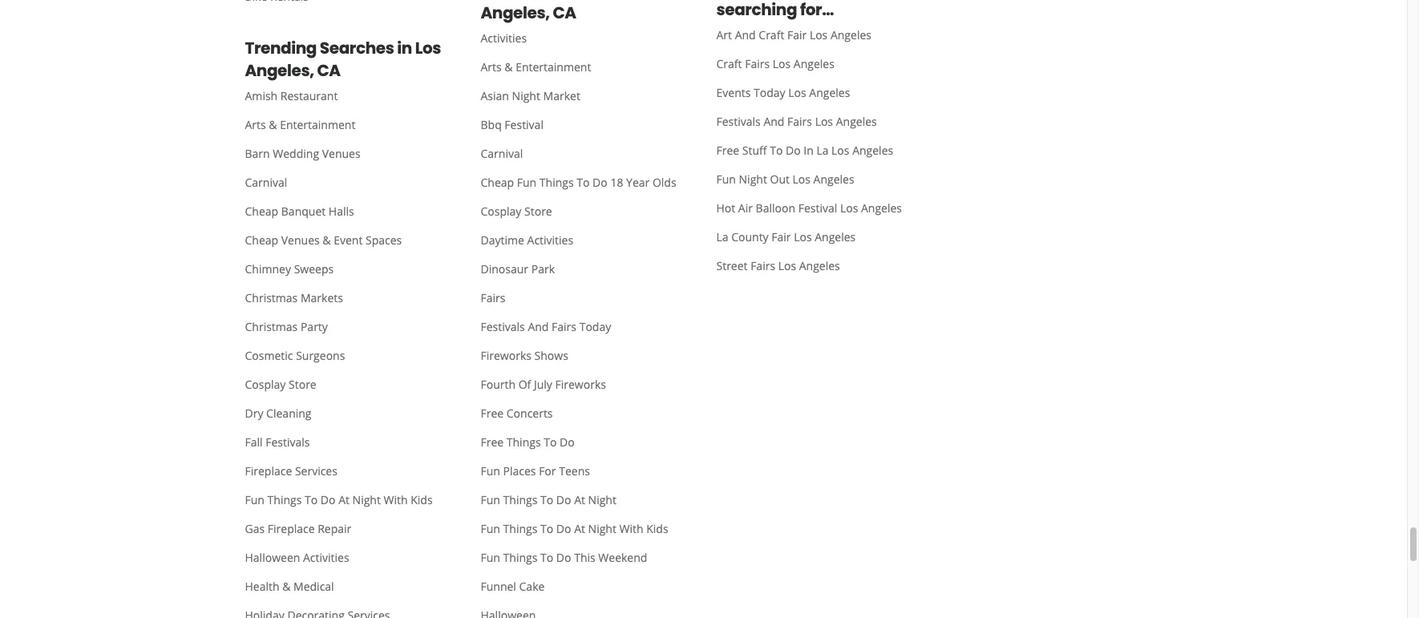Task type: locate. For each thing, give the bounding box(es) containing it.
night down fun places for teens link
[[588, 492, 617, 507]]

1 vertical spatial cosplay store link
[[232, 370, 455, 399]]

0 horizontal spatial la
[[717, 229, 729, 244]]

angeles down free stuff to do in la los angeles link
[[814, 171, 855, 187]]

searches inside trending searches in los angeles, ca
[[320, 37, 394, 59]]

health
[[245, 579, 280, 594]]

0 vertical spatial la
[[817, 142, 829, 158]]

arts
[[481, 59, 502, 74], [245, 117, 266, 132]]

restaurant
[[281, 88, 338, 103]]

1 horizontal spatial arts
[[481, 59, 502, 74]]

0 vertical spatial carnival
[[481, 146, 523, 161]]

1 vertical spatial arts
[[245, 117, 266, 132]]

dinosaur park
[[481, 261, 555, 276]]

searches inside 'related searches in los angeles, ca'
[[545, 0, 619, 1]]

0 vertical spatial fun things to do at night with kids
[[245, 492, 433, 507]]

1 horizontal spatial arts & entertainment link
[[468, 53, 691, 81]]

christmas up cosmetic
[[245, 319, 298, 334]]

1 horizontal spatial la
[[817, 142, 829, 158]]

fall festivals link
[[232, 428, 455, 457]]

0 horizontal spatial store
[[289, 377, 317, 392]]

art and craft fair los angeles link
[[704, 21, 927, 49]]

0 horizontal spatial angeles,
[[245, 59, 314, 81]]

1 vertical spatial fun things to do at night with kids
[[481, 521, 669, 536]]

christmas party link
[[232, 312, 455, 341]]

chimney sweeps link
[[232, 255, 455, 284]]

wedding
[[273, 146, 319, 161]]

ca up restaurant
[[317, 59, 341, 81]]

1 vertical spatial festivals
[[481, 319, 525, 334]]

store up daytime activities
[[525, 203, 552, 219]]

1 vertical spatial ca
[[317, 59, 341, 81]]

christmas down chimney
[[245, 290, 298, 305]]

and for los
[[764, 114, 785, 129]]

dinosaur park link
[[468, 255, 691, 284]]

cosplay store for the leftmost 'cosplay store' link
[[245, 377, 317, 392]]

0 vertical spatial cosplay store
[[481, 203, 552, 219]]

0 vertical spatial in
[[622, 0, 637, 1]]

and right art
[[735, 27, 756, 42]]

cheap inside cheap fun things to do 18 year olds link
[[481, 175, 514, 190]]

1 vertical spatial with
[[620, 521, 644, 536]]

activities
[[481, 30, 527, 45], [527, 232, 574, 248], [303, 550, 349, 565]]

angeles
[[831, 27, 872, 42], [794, 56, 835, 71], [810, 85, 851, 100], [836, 114, 877, 129], [853, 142, 894, 158], [814, 171, 855, 187], [861, 200, 902, 215], [815, 229, 856, 244], [800, 258, 841, 273]]

festival down asian night market
[[505, 117, 544, 132]]

fireplace services
[[245, 463, 338, 479]]

1 horizontal spatial craft
[[759, 27, 785, 42]]

arts up asian
[[481, 59, 502, 74]]

cosplay store up dry cleaning on the left bottom of the page
[[245, 377, 317, 392]]

with up weekend at left
[[620, 521, 644, 536]]

fun for the fun things to do at night link
[[481, 492, 500, 507]]

ca for trending
[[317, 59, 341, 81]]

&
[[505, 59, 513, 74], [269, 117, 277, 132], [323, 232, 331, 248], [282, 579, 291, 594]]

0 horizontal spatial cosplay store
[[245, 377, 317, 392]]

festivals inside festivals and fairs los angeles link
[[717, 114, 761, 129]]

0 vertical spatial ca
[[553, 1, 576, 24]]

cheap
[[481, 175, 514, 190], [245, 203, 278, 219], [245, 232, 278, 248]]

july
[[534, 377, 553, 392]]

do inside the fun things to do at night link
[[557, 492, 572, 507]]

0 horizontal spatial with
[[384, 492, 408, 507]]

& down amish
[[269, 117, 277, 132]]

with down the fireplace services link
[[384, 492, 408, 507]]

angeles,
[[481, 1, 550, 24], [245, 59, 314, 81]]

do for the fun things to do at night link
[[557, 492, 572, 507]]

art
[[717, 27, 732, 42]]

to down services
[[305, 492, 318, 507]]

cheap inside the cheap banquet halls link
[[245, 203, 278, 219]]

and for fair
[[735, 27, 756, 42]]

1 vertical spatial cheap
[[245, 203, 278, 219]]

for
[[539, 463, 556, 479]]

arts & entertainment up asian night market
[[481, 59, 591, 74]]

1 horizontal spatial searches
[[545, 0, 619, 1]]

fireworks down the fireworks shows link
[[555, 377, 606, 392]]

stuff
[[743, 142, 767, 158]]

carnival link up "halls" in the top left of the page
[[232, 168, 455, 197]]

fun things to do at night with kids link up this
[[468, 515, 691, 544]]

activities down related on the top of page
[[481, 30, 527, 45]]

cheap venues & event spaces link
[[232, 226, 455, 255]]

& for health & medical link
[[282, 579, 291, 594]]

0 vertical spatial venues
[[322, 146, 361, 161]]

craft up craft fairs los angeles
[[759, 27, 785, 42]]

entertainment down restaurant
[[280, 117, 356, 132]]

do inside fun things to do this weekend link
[[557, 550, 572, 565]]

0 vertical spatial arts & entertainment
[[481, 59, 591, 74]]

1 horizontal spatial in
[[622, 0, 637, 1]]

0 horizontal spatial carnival
[[245, 175, 287, 190]]

medical
[[294, 579, 334, 594]]

christmas for christmas markets
[[245, 290, 298, 305]]

fun things to do at night with kids
[[245, 492, 433, 507], [481, 521, 669, 536]]

events today los angeles link
[[704, 78, 927, 107]]

in inside trending searches in los angeles, ca
[[397, 37, 412, 59]]

1 vertical spatial cosplay store
[[245, 377, 317, 392]]

1 horizontal spatial kids
[[647, 521, 669, 536]]

free concerts
[[481, 406, 553, 421]]

1 horizontal spatial fun things to do at night with kids
[[481, 521, 669, 536]]

la right in
[[817, 142, 829, 158]]

2 vertical spatial cheap
[[245, 232, 278, 248]]

0 vertical spatial kids
[[411, 492, 433, 507]]

los inside 'related searches in los angeles, ca'
[[640, 0, 666, 1]]

1 horizontal spatial entertainment
[[516, 59, 591, 74]]

free down free concerts
[[481, 434, 504, 450]]

fun
[[717, 171, 736, 187], [517, 175, 537, 190], [481, 463, 500, 479], [245, 492, 265, 507], [481, 492, 500, 507], [481, 521, 500, 536], [481, 550, 500, 565]]

cosplay store up daytime activities
[[481, 203, 552, 219]]

2 horizontal spatial and
[[764, 114, 785, 129]]

festivals down 'cleaning'
[[266, 434, 310, 450]]

do inside free stuff to do in la los angeles link
[[786, 142, 801, 158]]

to left 18
[[577, 175, 590, 190]]

1 horizontal spatial and
[[735, 27, 756, 42]]

ca inside 'related searches in los angeles, ca'
[[553, 1, 576, 24]]

0 horizontal spatial arts
[[245, 117, 266, 132]]

0 vertical spatial angeles,
[[481, 1, 550, 24]]

barn
[[245, 146, 270, 161]]

surgeons
[[296, 348, 345, 363]]

fun things to do this weekend
[[481, 550, 648, 565]]

festivals inside 'festivals and fairs today' link
[[481, 319, 525, 334]]

daytime
[[481, 232, 525, 248]]

1 horizontal spatial arts & entertainment
[[481, 59, 591, 74]]

0 horizontal spatial searches
[[320, 37, 394, 59]]

0 vertical spatial fireworks
[[481, 348, 532, 363]]

carnival down "bbq festival"
[[481, 146, 523, 161]]

festivals for festivals and fairs los angeles
[[717, 114, 761, 129]]

and
[[735, 27, 756, 42], [764, 114, 785, 129], [528, 319, 549, 334]]

1 horizontal spatial ca
[[553, 1, 576, 24]]

dry
[[245, 406, 263, 421]]

ca inside trending searches in los angeles, ca
[[317, 59, 341, 81]]

activities down 'repair'
[[303, 550, 349, 565]]

craft
[[759, 27, 785, 42], [717, 56, 742, 71]]

searches
[[545, 0, 619, 1], [320, 37, 394, 59]]

1 christmas from the top
[[245, 290, 298, 305]]

halloween activities
[[245, 550, 349, 565]]

angeles, inside 'related searches in los angeles, ca'
[[481, 1, 550, 24]]

festival down the 'fun night out los angeles' link
[[799, 200, 838, 215]]

arts & entertainment link for barn wedding venues
[[232, 110, 455, 139]]

angeles right in
[[853, 142, 894, 158]]

kids for the leftmost 'fun things to do at night with kids' 'link'
[[411, 492, 433, 507]]

1 horizontal spatial cosplay
[[481, 203, 522, 219]]

0 horizontal spatial arts & entertainment link
[[232, 110, 455, 139]]

do for the leftmost 'fun things to do at night with kids' 'link'
[[321, 492, 336, 507]]

amish
[[245, 88, 278, 103]]

cheap inside cheap venues & event spaces link
[[245, 232, 278, 248]]

0 vertical spatial and
[[735, 27, 756, 42]]

0 horizontal spatial festival
[[505, 117, 544, 132]]

2 vertical spatial festivals
[[266, 434, 310, 450]]

searches for related
[[545, 0, 619, 1]]

amish restaurant
[[245, 88, 338, 103]]

fun things to do at night with kids down the fireplace services link
[[245, 492, 433, 507]]

0 horizontal spatial arts & entertainment
[[245, 117, 356, 132]]

venues down the 'cheap banquet halls'
[[281, 232, 320, 248]]

today down craft fairs los angeles
[[754, 85, 786, 100]]

carnival down barn
[[245, 175, 287, 190]]

fun things to do at night with kids link up 'repair'
[[232, 486, 455, 515]]

arts & entertainment up 'barn wedding venues'
[[245, 117, 356, 132]]

things
[[540, 175, 574, 190], [507, 434, 541, 450], [268, 492, 302, 507], [503, 492, 538, 507], [503, 521, 538, 536], [503, 550, 538, 565]]

1 horizontal spatial festivals
[[481, 319, 525, 334]]

2 vertical spatial free
[[481, 434, 504, 450]]

& right health
[[282, 579, 291, 594]]

la left 'county'
[[717, 229, 729, 244]]

cosplay up the daytime
[[481, 203, 522, 219]]

activities for halloween activities
[[303, 550, 349, 565]]

0 vertical spatial store
[[525, 203, 552, 219]]

1 vertical spatial fireworks
[[555, 377, 606, 392]]

activities up the park
[[527, 232, 574, 248]]

1 vertical spatial kids
[[647, 521, 669, 536]]

los
[[640, 0, 666, 1], [810, 27, 828, 42], [415, 37, 441, 59], [773, 56, 791, 71], [789, 85, 807, 100], [815, 114, 833, 129], [832, 142, 850, 158], [793, 171, 811, 187], [841, 200, 859, 215], [794, 229, 812, 244], [779, 258, 797, 273]]

festivals
[[717, 114, 761, 129], [481, 319, 525, 334], [266, 434, 310, 450]]

fair up street fairs los angeles
[[772, 229, 791, 244]]

health & medical link
[[232, 572, 455, 601]]

activities link
[[468, 24, 691, 53]]

carnival
[[481, 146, 523, 161], [245, 175, 287, 190]]

free down fourth
[[481, 406, 504, 421]]

1 horizontal spatial carnival
[[481, 146, 523, 161]]

christmas party
[[245, 319, 328, 334]]

venues right wedding
[[322, 146, 361, 161]]

cheap up the daytime
[[481, 175, 514, 190]]

1 vertical spatial christmas
[[245, 319, 298, 334]]

0 vertical spatial cheap
[[481, 175, 514, 190]]

store down cosmetic surgeons
[[289, 377, 317, 392]]

today down fairs link
[[580, 319, 611, 334]]

fairs up shows
[[552, 319, 577, 334]]

craft fairs los angeles link
[[704, 49, 927, 78]]

halloween activities link
[[232, 544, 455, 572]]

0 horizontal spatial fun things to do at night with kids
[[245, 492, 433, 507]]

18
[[611, 175, 624, 190]]

arts & entertainment link up the market
[[468, 53, 691, 81]]

2 vertical spatial and
[[528, 319, 549, 334]]

festivals and fairs los angeles
[[717, 114, 877, 129]]

do up fun things to do this weekend
[[557, 521, 572, 536]]

fairs down dinosaur
[[481, 290, 506, 305]]

1 vertical spatial carnival
[[245, 175, 287, 190]]

in up activities link
[[622, 0, 637, 1]]

festivals down events
[[717, 114, 761, 129]]

things down the fireplace services
[[268, 492, 302, 507]]

0 vertical spatial today
[[754, 85, 786, 100]]

fairs inside street fairs los angeles link
[[751, 258, 776, 273]]

daytime activities link
[[468, 226, 691, 255]]

entertainment
[[516, 59, 591, 74], [280, 117, 356, 132]]

craft up events
[[717, 56, 742, 71]]

do up 'repair'
[[321, 492, 336, 507]]

to right stuff
[[770, 142, 783, 158]]

fairs inside the "craft fairs los angeles" link
[[745, 56, 770, 71]]

free left stuff
[[717, 142, 740, 158]]

festivals and fairs today link
[[468, 312, 691, 341]]

1 horizontal spatial cosplay store
[[481, 203, 552, 219]]

fourth
[[481, 377, 516, 392]]

1 vertical spatial arts & entertainment
[[245, 117, 356, 132]]

fall
[[245, 434, 263, 450]]

fireplace down fall festivals
[[245, 463, 292, 479]]

fun things to do at night with kids link
[[232, 486, 455, 515], [468, 515, 691, 544]]

to
[[770, 142, 783, 158], [577, 175, 590, 190], [544, 434, 557, 450], [305, 492, 318, 507], [541, 492, 554, 507], [541, 521, 554, 536], [541, 550, 554, 565]]

cosmetic surgeons
[[245, 348, 345, 363]]

2 vertical spatial activities
[[303, 550, 349, 565]]

2 horizontal spatial festivals
[[717, 114, 761, 129]]

1 vertical spatial fireplace
[[268, 521, 315, 536]]

and up shows
[[528, 319, 549, 334]]

dry cleaning
[[245, 406, 312, 421]]

arts up barn
[[245, 117, 266, 132]]

0 horizontal spatial entertainment
[[280, 117, 356, 132]]

arts & entertainment link for asian night market
[[468, 53, 691, 81]]

ca
[[553, 1, 576, 24], [317, 59, 341, 81]]

things down places
[[503, 492, 538, 507]]

1 vertical spatial in
[[397, 37, 412, 59]]

do down teens
[[557, 492, 572, 507]]

cheap for cheap banquet halls
[[245, 203, 278, 219]]

night up this
[[588, 521, 617, 536]]

fairs up free stuff to do in la los angeles
[[788, 114, 813, 129]]

cosplay store link down cheap fun things to do 18 year olds
[[468, 197, 691, 226]]

fun things to do at night with kids down the fun things to do at night link
[[481, 521, 669, 536]]

kids for the right 'fun things to do at night with kids' 'link'
[[647, 521, 669, 536]]

0 vertical spatial arts
[[481, 59, 502, 74]]

cosplay down cosmetic
[[245, 377, 286, 392]]

0 horizontal spatial kids
[[411, 492, 433, 507]]

& left event
[[323, 232, 331, 248]]

0 horizontal spatial and
[[528, 319, 549, 334]]

1 vertical spatial cosplay
[[245, 377, 286, 392]]

entertainment up the market
[[516, 59, 591, 74]]

0 horizontal spatial fireworks
[[481, 348, 532, 363]]

cheap fun things to do 18 year olds link
[[468, 168, 691, 197]]

fireworks up fourth
[[481, 348, 532, 363]]

1 horizontal spatial angeles,
[[481, 1, 550, 24]]

angeles down art and craft fair los angeles link
[[794, 56, 835, 71]]

0 horizontal spatial festivals
[[266, 434, 310, 450]]

angeles, inside trending searches in los angeles, ca
[[245, 59, 314, 81]]

1 vertical spatial and
[[764, 114, 785, 129]]

christmas markets link
[[232, 284, 455, 312]]

arts & entertainment for wedding
[[245, 117, 356, 132]]

events today los angeles
[[717, 85, 851, 100]]

1 horizontal spatial today
[[754, 85, 786, 100]]

concerts
[[507, 406, 553, 421]]

do inside cheap fun things to do 18 year olds link
[[593, 175, 608, 190]]

festivals for festivals and fairs today
[[481, 319, 525, 334]]

1 horizontal spatial cosplay store link
[[468, 197, 691, 226]]

free stuff to do in la los angeles
[[717, 142, 894, 158]]

searches up the amish restaurant link at the left top of page
[[320, 37, 394, 59]]

fun places for teens link
[[468, 457, 691, 486]]

do inside free things to do link
[[560, 434, 575, 450]]

arts & entertainment link down restaurant
[[232, 110, 455, 139]]

carnival link up cheap fun things to do 18 year olds
[[468, 139, 691, 168]]

fairs inside fairs link
[[481, 290, 506, 305]]

fun places for teens
[[481, 463, 590, 479]]

in inside 'related searches in los angeles, ca'
[[622, 0, 637, 1]]

things down fun things to do at night
[[503, 521, 538, 536]]

angeles down hot air balloon festival los angeles link
[[815, 229, 856, 244]]

0 vertical spatial festivals
[[717, 114, 761, 129]]

free for free concerts
[[481, 406, 504, 421]]

ca right related on the top of page
[[553, 1, 576, 24]]

0 vertical spatial arts & entertainment link
[[468, 53, 691, 81]]

0 horizontal spatial venues
[[281, 232, 320, 248]]

1 vertical spatial free
[[481, 406, 504, 421]]

funnel
[[481, 579, 517, 594]]

cosplay store link down surgeons in the left of the page
[[232, 370, 455, 399]]

0 vertical spatial cosplay
[[481, 203, 522, 219]]

to down fun things to do at night
[[541, 521, 554, 536]]

0 horizontal spatial in
[[397, 37, 412, 59]]

night right asian
[[512, 88, 541, 103]]

fun things to do at night with kids for the leftmost 'fun things to do at night with kids' 'link'
[[245, 492, 433, 507]]

repair
[[318, 521, 352, 536]]

0 vertical spatial festival
[[505, 117, 544, 132]]

cosplay store for 'cosplay store' link to the top
[[481, 203, 552, 219]]

festival inside "link"
[[505, 117, 544, 132]]

fairs up events
[[745, 56, 770, 71]]

fairs right 'street'
[[751, 258, 776, 273]]

free
[[717, 142, 740, 158], [481, 406, 504, 421], [481, 434, 504, 450]]

cheap up chimney
[[245, 232, 278, 248]]

los inside trending searches in los angeles, ca
[[415, 37, 441, 59]]

banquet
[[281, 203, 326, 219]]

angeles, for trending
[[245, 59, 314, 81]]

fair up the "craft fairs los angeles" link
[[788, 27, 807, 42]]

in for trending searches in los angeles, ca
[[397, 37, 412, 59]]

0 vertical spatial searches
[[545, 0, 619, 1]]

do left this
[[557, 550, 572, 565]]

0 horizontal spatial ca
[[317, 59, 341, 81]]

& up asian
[[505, 59, 513, 74]]

2 christmas from the top
[[245, 319, 298, 334]]



Task type: describe. For each thing, give the bounding box(es) containing it.
health & medical
[[245, 579, 334, 594]]

out
[[770, 171, 790, 187]]

1 horizontal spatial carnival link
[[468, 139, 691, 168]]

do for free things to do link
[[560, 434, 575, 450]]

do for free stuff to do in la los angeles link
[[786, 142, 801, 158]]

0 vertical spatial fireplace
[[245, 463, 292, 479]]

related
[[481, 0, 542, 1]]

1 vertical spatial craft
[[717, 56, 742, 71]]

craft fairs los angeles
[[717, 56, 835, 71]]

fourth of july fireworks
[[481, 377, 606, 392]]

fun things to do at night
[[481, 492, 617, 507]]

event
[[334, 232, 363, 248]]

0 horizontal spatial fun things to do at night with kids link
[[232, 486, 455, 515]]

balloon
[[756, 200, 796, 215]]

this
[[574, 550, 596, 565]]

cheap venues & event spaces
[[245, 232, 402, 248]]

year
[[627, 175, 650, 190]]

fun night out los angeles link
[[704, 165, 927, 194]]

& for arts & entertainment link corresponding to barn wedding venues
[[269, 117, 277, 132]]

angeles down the 'fun night out los angeles' link
[[861, 200, 902, 215]]

county
[[732, 229, 769, 244]]

asian night market link
[[468, 81, 691, 110]]

chimney
[[245, 261, 291, 276]]

trending searches in los angeles, ca
[[245, 37, 441, 81]]

at down the fun things to do at night link
[[574, 521, 586, 536]]

1 vertical spatial festival
[[799, 200, 838, 215]]

1 vertical spatial venues
[[281, 232, 320, 248]]

weekend
[[599, 550, 648, 565]]

0 horizontal spatial carnival link
[[232, 168, 455, 197]]

0 vertical spatial with
[[384, 492, 408, 507]]

ca for related
[[553, 1, 576, 24]]

free for free stuff to do in la los angeles
[[717, 142, 740, 158]]

arts for barn wedding venues
[[245, 117, 266, 132]]

at down fun places for teens link
[[574, 492, 586, 507]]

angeles down the "craft fairs los angeles" link
[[810, 85, 851, 100]]

fireplace services link
[[232, 457, 455, 486]]

arts for asian night market
[[481, 59, 502, 74]]

halloween
[[245, 550, 300, 565]]

fourth of july fireworks link
[[468, 370, 691, 399]]

funnel cake
[[481, 579, 545, 594]]

hot
[[717, 200, 736, 215]]

things up places
[[507, 434, 541, 450]]

sweeps
[[294, 261, 334, 276]]

angeles, for related
[[481, 1, 550, 24]]

1 vertical spatial today
[[580, 319, 611, 334]]

fun things to do this weekend link
[[468, 544, 691, 572]]

dinosaur
[[481, 261, 529, 276]]

1 vertical spatial fair
[[772, 229, 791, 244]]

cheap for cheap venues & event spaces
[[245, 232, 278, 248]]

fun things to do at night with kids for the right 'fun things to do at night with kids' 'link'
[[481, 521, 669, 536]]

related searches in los angeles, ca
[[481, 0, 666, 24]]

cleaning
[[266, 406, 312, 421]]

activities for daytime activities
[[527, 232, 574, 248]]

la county fair los angeles link
[[704, 223, 927, 252]]

gas
[[245, 521, 265, 536]]

0 vertical spatial activities
[[481, 30, 527, 45]]

christmas for christmas party
[[245, 319, 298, 334]]

places
[[503, 463, 536, 479]]

fall festivals
[[245, 434, 310, 450]]

gas fireplace repair link
[[232, 515, 455, 544]]

free things to do link
[[468, 428, 691, 457]]

1 horizontal spatial with
[[620, 521, 644, 536]]

of
[[519, 377, 531, 392]]

street fairs los angeles
[[717, 258, 841, 273]]

dry cleaning link
[[232, 399, 455, 428]]

trending
[[245, 37, 317, 59]]

and for today
[[528, 319, 549, 334]]

street fairs los angeles link
[[704, 252, 927, 280]]

night down the fireplace services link
[[353, 492, 381, 507]]

angeles up the "craft fairs los angeles" link
[[831, 27, 872, 42]]

gas fireplace repair
[[245, 521, 352, 536]]

fun for fun things to do this weekend link
[[481, 550, 500, 565]]

to down the for
[[541, 492, 554, 507]]

la county fair los angeles
[[717, 229, 856, 244]]

festivals and fairs los angeles link
[[704, 107, 927, 136]]

asian
[[481, 88, 509, 103]]

entertainment for market
[[516, 59, 591, 74]]

1 horizontal spatial fun things to do at night with kids link
[[468, 515, 691, 544]]

fun for the leftmost 'fun things to do at night with kids' 'link'
[[245, 492, 265, 507]]

night left out on the top right of the page
[[739, 171, 768, 187]]

markets
[[301, 290, 343, 305]]

fireworks shows link
[[468, 341, 691, 370]]

events
[[717, 85, 751, 100]]

at down the fireplace services link
[[339, 492, 350, 507]]

barn wedding venues
[[245, 146, 361, 161]]

festivals inside fall festivals link
[[266, 434, 310, 450]]

things left 18
[[540, 175, 574, 190]]

arts & entertainment for night
[[481, 59, 591, 74]]

christmas markets
[[245, 290, 343, 305]]

searches for trending
[[320, 37, 394, 59]]

market
[[543, 88, 581, 103]]

1 horizontal spatial venues
[[322, 146, 361, 161]]

fun night out los angeles
[[717, 171, 855, 187]]

free concerts link
[[468, 399, 691, 428]]

teens
[[559, 463, 590, 479]]

party
[[301, 319, 328, 334]]

fairs inside festivals and fairs los angeles link
[[788, 114, 813, 129]]

angeles down "la county fair los angeles" link
[[800, 258, 841, 273]]

hot air balloon festival los angeles link
[[704, 194, 927, 223]]

in for related searches in los angeles, ca
[[622, 0, 637, 1]]

halls
[[329, 203, 354, 219]]

things up funnel cake in the left bottom of the page
[[503, 550, 538, 565]]

fun for the 'fun night out los angeles' link
[[717, 171, 736, 187]]

cheap banquet halls link
[[232, 197, 455, 226]]

do for fun things to do this weekend link
[[557, 550, 572, 565]]

1 vertical spatial la
[[717, 229, 729, 244]]

fireworks shows
[[481, 348, 569, 363]]

festivals and fairs today
[[481, 319, 611, 334]]

0 vertical spatial cosplay store link
[[468, 197, 691, 226]]

entertainment for venues
[[280, 117, 356, 132]]

air
[[739, 200, 753, 215]]

fun for the right 'fun things to do at night with kids' 'link'
[[481, 521, 500, 536]]

bbq festival
[[481, 117, 544, 132]]

cheap fun things to do 18 year olds
[[481, 175, 677, 190]]

funnel cake link
[[468, 572, 691, 601]]

to up cake
[[541, 550, 554, 565]]

0 vertical spatial fair
[[788, 27, 807, 42]]

bbq
[[481, 117, 502, 132]]

chimney sweeps
[[245, 261, 334, 276]]

fairs link
[[468, 284, 691, 312]]

daytime activities
[[481, 232, 574, 248]]

fun for fun places for teens link
[[481, 463, 500, 479]]

angeles down "events today los angeles" link
[[836, 114, 877, 129]]

do for the right 'fun things to do at night with kids' 'link'
[[557, 521, 572, 536]]

cheap for cheap fun things to do 18 year olds
[[481, 175, 514, 190]]

1 horizontal spatial store
[[525, 203, 552, 219]]

park
[[532, 261, 555, 276]]

fun things to do at night link
[[468, 486, 691, 515]]

cosmetic surgeons link
[[232, 341, 455, 370]]

& for arts & entertainment link related to asian night market
[[505, 59, 513, 74]]

barn wedding venues link
[[232, 139, 455, 168]]

free for free things to do
[[481, 434, 504, 450]]

to up the for
[[544, 434, 557, 450]]

0 horizontal spatial cosplay store link
[[232, 370, 455, 399]]

free things to do
[[481, 434, 575, 450]]

fairs inside 'festivals and fairs today' link
[[552, 319, 577, 334]]

0 horizontal spatial cosplay
[[245, 377, 286, 392]]

bbq festival link
[[468, 110, 691, 139]]

amish restaurant link
[[232, 81, 455, 110]]



Task type: vqa. For each thing, say whether or not it's contained in the screenshot.
'Restaurant' on the top
yes



